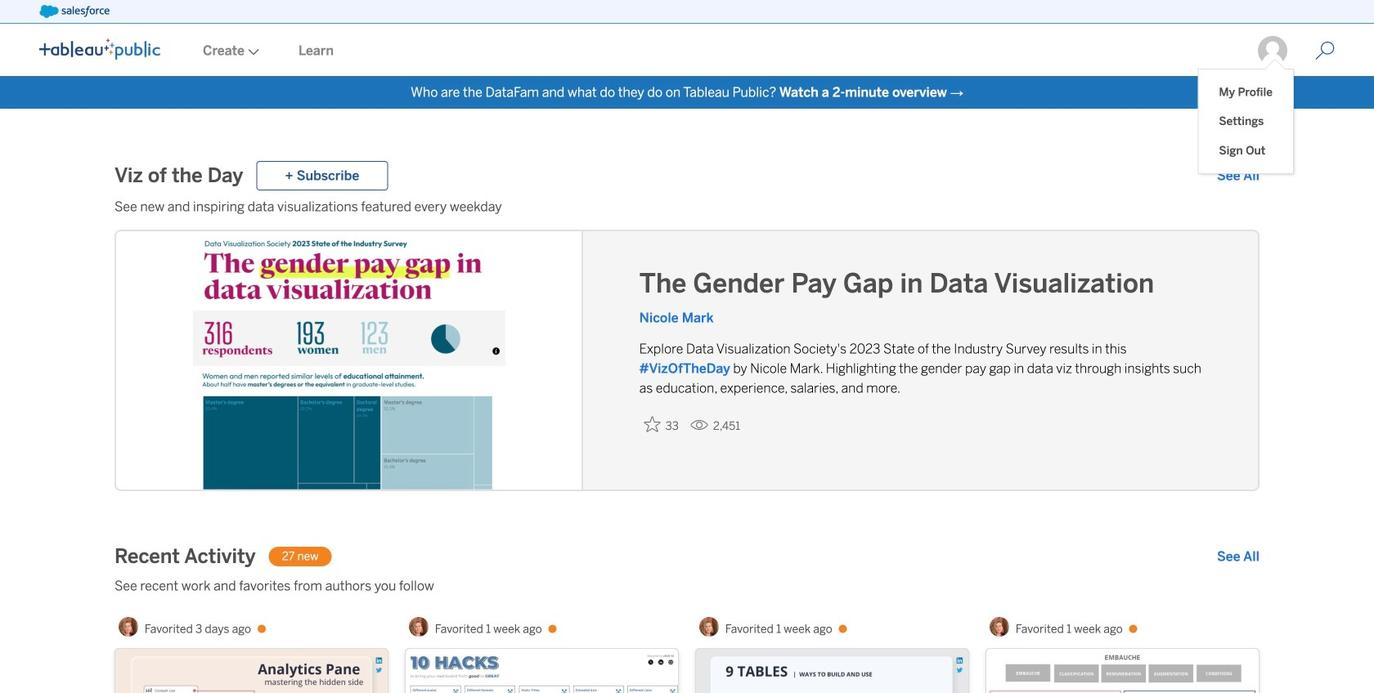 Task type: locate. For each thing, give the bounding box(es) containing it.
list options menu
[[1199, 70, 1293, 173]]

dialog
[[1199, 59, 1293, 173]]

2 horizontal spatial angela drucioc image
[[990, 618, 1009, 637]]

add favorite image
[[644, 416, 661, 433]]

0 horizontal spatial angela drucioc image
[[409, 618, 428, 637]]

see recent work and favorites from authors you follow element
[[115, 577, 1260, 596]]

angela drucioc image
[[409, 618, 428, 637], [699, 618, 719, 637], [990, 618, 1009, 637]]

1 horizontal spatial angela drucioc image
[[699, 618, 719, 637]]

1 angela drucioc image from the left
[[409, 618, 428, 637]]



Task type: vqa. For each thing, say whether or not it's contained in the screenshot.
Sort Ascending image
no



Task type: describe. For each thing, give the bounding box(es) containing it.
see all recent activity element
[[1217, 547, 1260, 567]]

see new and inspiring data visualizations featured every weekday element
[[115, 197, 1260, 217]]

3 angela drucioc image from the left
[[990, 618, 1009, 637]]

go to search image
[[1296, 41, 1355, 61]]

salesforce logo image
[[39, 5, 109, 18]]

tara.schultz image
[[1257, 34, 1289, 67]]

recent activity heading
[[115, 544, 256, 570]]

tableau public viz of the day image
[[116, 232, 583, 493]]

logo image
[[39, 38, 160, 60]]

2 angela drucioc image from the left
[[699, 618, 719, 637]]

Add Favorite button
[[639, 411, 684, 438]]

viz of the day heading
[[115, 163, 243, 189]]

angela drucioc image
[[118, 618, 138, 637]]

see all viz of the day element
[[1217, 166, 1260, 186]]



